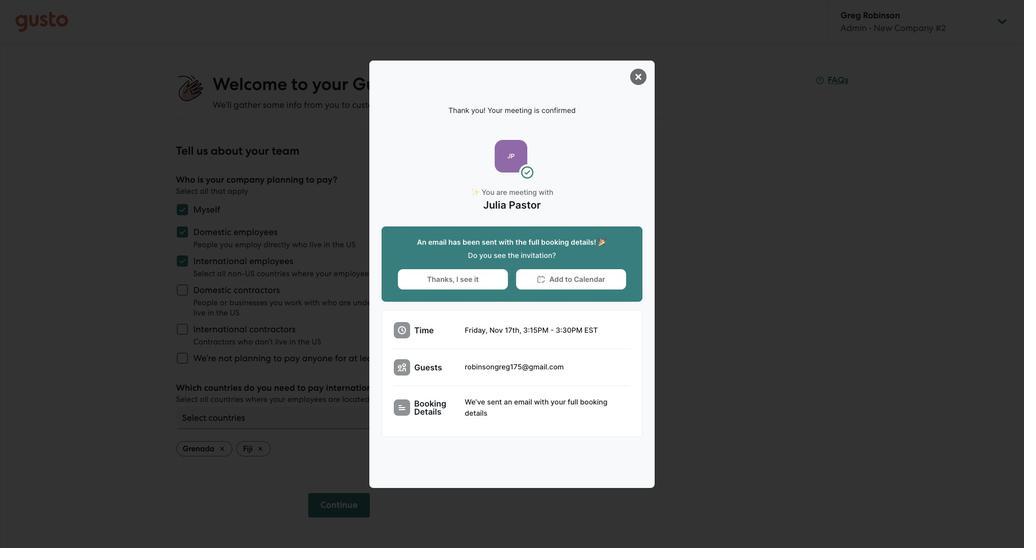 Task type: locate. For each thing, give the bounding box(es) containing it.
fiji link
[[236, 442, 271, 457]]

the up we're not planning to pay anyone for at least 3 months
[[298, 338, 310, 347]]

countries left "do"
[[204, 383, 242, 394]]

setup
[[414, 100, 436, 110]]

for left a
[[408, 299, 418, 308]]

0 vertical spatial where
[[292, 270, 314, 279]]

0 vertical spatial select
[[176, 187, 198, 196]]

1 vertical spatial the
[[216, 309, 228, 318]]

1 international from the top
[[193, 256, 247, 267]]

1 people from the top
[[193, 241, 218, 250]]

1 domestic from the top
[[193, 227, 231, 238]]

live up international contractors option on the bottom
[[193, 309, 206, 318]]

which countries do you need to pay international employees in? select all countries where your employees are located.
[[176, 383, 441, 405]]

0 horizontal spatial the
[[216, 309, 228, 318]]

2 vertical spatial select
[[176, 395, 198, 405]]

international up 'contractors'
[[193, 325, 247, 335]]

2 international from the top
[[193, 325, 247, 335]]

contractors
[[234, 285, 280, 296], [249, 325, 296, 335]]

people
[[193, 241, 218, 250], [193, 299, 218, 308]]

1 vertical spatial pay
[[308, 383, 324, 394]]

live
[[310, 241, 322, 250], [193, 309, 206, 318], [275, 338, 287, 347]]

pay left anyone
[[284, 354, 300, 364]]

0 vertical spatial live
[[310, 241, 322, 250]]

your left setup
[[394, 100, 412, 110]]

in?
[[429, 383, 441, 394]]

home image
[[15, 11, 68, 32]]

the inside people or businesses you work with who are under contract for a specific project, who live in the us
[[216, 309, 228, 318]]

we're
[[193, 354, 216, 364]]

planning down contractors who don't live in the us
[[234, 354, 271, 364]]

live up select all non-us countries where your employees are located
[[310, 241, 322, 250]]

located
[[388, 270, 416, 279]]

planning down team
[[267, 175, 304, 186]]

welcome
[[213, 74, 287, 95]]

work
[[285, 299, 302, 308]]

0 vertical spatial countries
[[257, 270, 290, 279]]

from
[[304, 100, 323, 110]]

all down is
[[200, 187, 209, 196]]

where
[[292, 270, 314, 279], [246, 395, 268, 405]]

in up we're not planning to pay anyone for at least 3 months
[[289, 338, 296, 347]]

2 vertical spatial all
[[200, 395, 209, 405]]

select inside which countries do you need to pay international employees in? select all countries where your employees are located.
[[176, 395, 198, 405]]

team
[[272, 144, 300, 158]]

least
[[360, 354, 380, 364]]

domestic down the "myself"
[[193, 227, 231, 238]]

0 horizontal spatial in
[[208, 309, 214, 318]]

non-
[[228, 270, 245, 279]]

domestic for domestic contractors
[[193, 285, 231, 296]]

us
[[346, 241, 356, 250], [245, 270, 255, 279], [230, 309, 240, 318], [312, 338, 321, 347]]

all down which
[[200, 395, 209, 405]]

for
[[408, 299, 418, 308], [335, 354, 347, 364]]

0 vertical spatial pay
[[284, 354, 300, 364]]

2 vertical spatial live
[[275, 338, 287, 347]]

countries down "not"
[[211, 395, 244, 405]]

account
[[405, 74, 469, 95]]

at
[[349, 354, 358, 364]]

1 vertical spatial for
[[335, 354, 347, 364]]

in
[[324, 241, 330, 250], [208, 309, 214, 318], [289, 338, 296, 347]]

your inside which countries do you need to pay international employees in? select all countries where your employees are located.
[[270, 395, 286, 405]]

1 vertical spatial are
[[339, 299, 351, 308]]

are down international
[[328, 395, 340, 405]]

people left or
[[193, 299, 218, 308]]

all
[[200, 187, 209, 196], [217, 270, 226, 279], [200, 395, 209, 405]]

2 vertical spatial in
[[289, 338, 296, 347]]

all inside which countries do you need to pay international employees in? select all countries where your employees are located.
[[200, 395, 209, 405]]

select down which
[[176, 395, 198, 405]]

you
[[325, 100, 340, 110], [220, 241, 233, 250], [270, 299, 283, 308], [257, 383, 272, 394]]

do
[[244, 383, 255, 394]]

live right don't at the left bottom of page
[[275, 338, 287, 347]]

where down "do"
[[246, 395, 268, 405]]

are
[[375, 270, 387, 279], [339, 299, 351, 308], [328, 395, 340, 405]]

people or businesses you work with who are under contract for a specific project, who live in the us
[[193, 299, 501, 318]]

which
[[176, 383, 202, 394]]

contractors up businesses
[[234, 285, 280, 296]]

people for domestic contractors
[[193, 299, 218, 308]]

0 horizontal spatial where
[[246, 395, 268, 405]]

contract
[[376, 299, 406, 308]]

your
[[312, 74, 348, 95], [394, 100, 412, 110], [245, 144, 269, 158], [206, 175, 224, 186], [316, 270, 332, 279], [270, 395, 286, 405]]

continue button
[[308, 494, 370, 518]]

in up select all non-us countries where your employees are located
[[324, 241, 330, 250]]

your down need
[[270, 395, 286, 405]]

1 vertical spatial people
[[193, 299, 218, 308]]

are left located
[[375, 270, 387, 279]]

select down who
[[176, 187, 198, 196]]

domestic up or
[[193, 285, 231, 296]]

where up with
[[292, 270, 314, 279]]

for left at
[[335, 354, 347, 364]]

1 vertical spatial contractors
[[249, 325, 296, 335]]

1 horizontal spatial for
[[408, 299, 418, 308]]

are inside which countries do you need to pay international employees in? select all countries where your employees are located.
[[328, 395, 340, 405]]

0 vertical spatial international
[[193, 256, 247, 267]]

that
[[211, 187, 226, 196]]

0 vertical spatial the
[[332, 241, 344, 250]]

the up select all non-us countries where your employees are located
[[332, 241, 344, 250]]

1 horizontal spatial pay
[[308, 383, 324, 394]]

faqs
[[828, 75, 849, 86]]

0 vertical spatial planning
[[267, 175, 304, 186]]

international up non-
[[193, 256, 247, 267]]

to inside who is your company planning to pay? select all that apply
[[306, 175, 315, 186]]

countries down people you employ directly who live in the us
[[257, 270, 290, 279]]

0 horizontal spatial live
[[193, 309, 206, 318]]

employees up "under"
[[334, 270, 373, 279]]

you right "do"
[[257, 383, 272, 394]]

contractors for international contractors
[[249, 325, 296, 335]]

fiji
[[243, 445, 253, 454]]

1 vertical spatial select
[[193, 270, 215, 279]]

0 vertical spatial people
[[193, 241, 218, 250]]

domestic
[[193, 227, 231, 238], [193, 285, 231, 296]]

2 vertical spatial are
[[328, 395, 340, 405]]

you inside which countries do you need to pay international employees in? select all countries where your employees are located.
[[257, 383, 272, 394]]

directly
[[264, 241, 290, 250]]

1 vertical spatial where
[[246, 395, 268, 405]]

2 people from the top
[[193, 299, 218, 308]]

select
[[176, 187, 198, 196], [193, 270, 215, 279], [176, 395, 198, 405]]

1 vertical spatial domestic
[[193, 285, 231, 296]]

for inside people or businesses you work with who are under contract for a specific project, who live in the us
[[408, 299, 418, 308]]

contractors for domestic contractors
[[234, 285, 280, 296]]

planning
[[267, 175, 304, 186], [234, 354, 271, 364]]

under
[[353, 299, 374, 308]]

0 vertical spatial contractors
[[234, 285, 280, 296]]

who
[[176, 175, 195, 186]]

us inside people or businesses you work with who are under contract for a specific project, who live in the us
[[230, 309, 240, 318]]

people up international employees option
[[193, 241, 218, 250]]

businesses
[[229, 299, 268, 308]]

1 vertical spatial in
[[208, 309, 214, 318]]

international
[[193, 256, 247, 267], [193, 325, 247, 335]]

countries
[[257, 270, 290, 279], [204, 383, 242, 394], [211, 395, 244, 405]]

people you employ directly who live in the us
[[193, 241, 356, 250]]

to
[[291, 74, 308, 95], [342, 100, 350, 110], [306, 175, 315, 186], [274, 354, 282, 364], [297, 383, 306, 394]]

not
[[219, 354, 232, 364]]

to right need
[[297, 383, 306, 394]]

the down or
[[216, 309, 228, 318]]

0 horizontal spatial for
[[335, 354, 347, 364]]

to left the pay?
[[306, 175, 315, 186]]

you right from
[[325, 100, 340, 110]]

pay
[[284, 354, 300, 364], [308, 383, 324, 394]]

select up domestic contractors option
[[193, 270, 215, 279]]

are left "under"
[[339, 299, 351, 308]]

about
[[211, 144, 243, 158]]

contractors up don't at the left bottom of page
[[249, 325, 296, 335]]

need
[[274, 383, 295, 394]]

2 vertical spatial the
[[298, 338, 310, 347]]

your up that
[[206, 175, 224, 186]]

people inside people or businesses you work with who are under contract for a specific project, who live in the us
[[193, 299, 218, 308]]

who
[[292, 241, 308, 250], [322, 299, 337, 308], [486, 299, 501, 308], [238, 338, 253, 347]]

Domestic contractors checkbox
[[171, 279, 193, 302]]

you inside welcome to your gusto account we'll gather some info from you to customize your setup experience.
[[325, 100, 340, 110]]

0 vertical spatial for
[[408, 299, 418, 308]]

international
[[326, 383, 380, 394]]

0 vertical spatial all
[[200, 187, 209, 196]]

pay down anyone
[[308, 383, 324, 394]]

2 domestic from the top
[[193, 285, 231, 296]]

employees up employ
[[234, 227, 278, 238]]

0 vertical spatial domestic
[[193, 227, 231, 238]]

all left non-
[[217, 270, 226, 279]]

your inside who is your company planning to pay? select all that apply
[[206, 175, 224, 186]]

0 vertical spatial in
[[324, 241, 330, 250]]

1 vertical spatial live
[[193, 309, 206, 318]]

we'll
[[213, 100, 232, 110]]

you left work
[[270, 299, 283, 308]]

1 vertical spatial international
[[193, 325, 247, 335]]

employees down months
[[382, 383, 427, 394]]

tell us about your team
[[176, 144, 300, 158]]

employees
[[234, 227, 278, 238], [249, 256, 293, 267], [334, 270, 373, 279], [382, 383, 427, 394], [288, 395, 326, 405]]

in up 'contractors'
[[208, 309, 214, 318]]

the
[[332, 241, 344, 250], [216, 309, 228, 318], [298, 338, 310, 347]]



Task type: describe. For each thing, give the bounding box(es) containing it.
grenada link
[[176, 442, 232, 457]]

welcome to your gusto account we'll gather some info from you to customize your setup experience.
[[213, 74, 485, 110]]

all inside who is your company planning to pay? select all that apply
[[200, 187, 209, 196]]

some
[[263, 100, 284, 110]]

to inside which countries do you need to pay international employees in? select all countries where your employees are located.
[[297, 383, 306, 394]]

pay?
[[317, 175, 338, 186]]

live inside people or businesses you work with who are under contract for a specific project, who live in the us
[[193, 309, 206, 318]]

pay inside which countries do you need to pay international employees in? select all countries where your employees are located.
[[308, 383, 324, 394]]

Domestic employees checkbox
[[171, 221, 193, 244]]

planning inside who is your company planning to pay? select all that apply
[[267, 175, 304, 186]]

2 horizontal spatial live
[[310, 241, 322, 250]]

company
[[227, 175, 265, 186]]

in inside people or businesses you work with who are under contract for a specific project, who live in the us
[[208, 309, 214, 318]]

tell
[[176, 144, 194, 158]]

are inside people or businesses you work with who are under contract for a specific project, who live in the us
[[339, 299, 351, 308]]

contractors
[[193, 338, 236, 347]]

0 vertical spatial are
[[375, 270, 387, 279]]

anyone
[[302, 354, 333, 364]]

to left customize
[[342, 100, 350, 110]]

gather
[[234, 100, 261, 110]]

people for domestic employees
[[193, 241, 218, 250]]

us
[[196, 144, 208, 158]]

don't
[[255, 338, 273, 347]]

3
[[382, 354, 387, 364]]

we're not planning to pay anyone for at least 3 months
[[193, 354, 420, 364]]

1 vertical spatial countries
[[204, 383, 242, 394]]

International employees checkbox
[[171, 250, 193, 273]]

experience.
[[438, 100, 485, 110]]

1 horizontal spatial in
[[289, 338, 296, 347]]

domestic for domestic employees
[[193, 227, 231, 238]]

1 horizontal spatial live
[[275, 338, 287, 347]]

who down "international contractors"
[[238, 338, 253, 347]]

who is your company planning to pay? select all that apply
[[176, 175, 338, 196]]

located.
[[342, 395, 372, 405]]

a
[[420, 299, 425, 308]]

domestic employees
[[193, 227, 278, 238]]

2 vertical spatial countries
[[211, 395, 244, 405]]

project,
[[456, 299, 484, 308]]

your up from
[[312, 74, 348, 95]]

you inside people or businesses you work with who are under contract for a specific project, who live in the us
[[270, 299, 283, 308]]

specific
[[427, 299, 454, 308]]

account menu element
[[828, 0, 1009, 43]]

myself
[[193, 205, 220, 215]]

1 vertical spatial planning
[[234, 354, 271, 364]]

who right with
[[322, 299, 337, 308]]

employ
[[235, 241, 262, 250]]

international contractors
[[193, 325, 296, 335]]

international for international employees
[[193, 256, 247, 267]]

1 horizontal spatial the
[[298, 338, 310, 347]]

where inside which countries do you need to pay international employees in? select all countries where your employees are located.
[[246, 395, 268, 405]]

is
[[198, 175, 204, 186]]

to down contractors who don't live in the us
[[274, 354, 282, 364]]

Myself checkbox
[[171, 199, 193, 221]]

employees down people you employ directly who live in the us
[[249, 256, 293, 267]]

grenada
[[183, 445, 215, 454]]

faqs button
[[816, 74, 849, 87]]

2 horizontal spatial the
[[332, 241, 344, 250]]

We're not planning to pay anyone for at least 3 months checkbox
[[171, 348, 193, 370]]

you down domestic employees
[[220, 241, 233, 250]]

who right directly on the top
[[292, 241, 308, 250]]

1 horizontal spatial where
[[292, 270, 314, 279]]

0 horizontal spatial pay
[[284, 354, 300, 364]]

contractors who don't live in the us
[[193, 338, 321, 347]]

international employees
[[193, 256, 293, 267]]

select inside who is your company planning to pay? select all that apply
[[176, 187, 198, 196]]

International contractors checkbox
[[171, 319, 193, 341]]

to up info
[[291, 74, 308, 95]]

1 vertical spatial all
[[217, 270, 226, 279]]

your up with
[[316, 270, 332, 279]]

who right project, on the bottom of the page
[[486, 299, 501, 308]]

months
[[389, 354, 420, 364]]

select all non-us countries where your employees are located
[[193, 270, 416, 279]]

or
[[220, 299, 227, 308]]

domestic contractors
[[193, 285, 280, 296]]

gusto
[[353, 74, 400, 95]]

employees down need
[[288, 395, 326, 405]]

international for international contractors
[[193, 325, 247, 335]]

continue
[[321, 500, 358, 511]]

with
[[304, 299, 320, 308]]

apply
[[228, 187, 248, 196]]

2 horizontal spatial in
[[324, 241, 330, 250]]

customize
[[352, 100, 392, 110]]

info
[[287, 100, 302, 110]]

your left team
[[245, 144, 269, 158]]



Task type: vqa. For each thing, say whether or not it's contained in the screenshot.
At
yes



